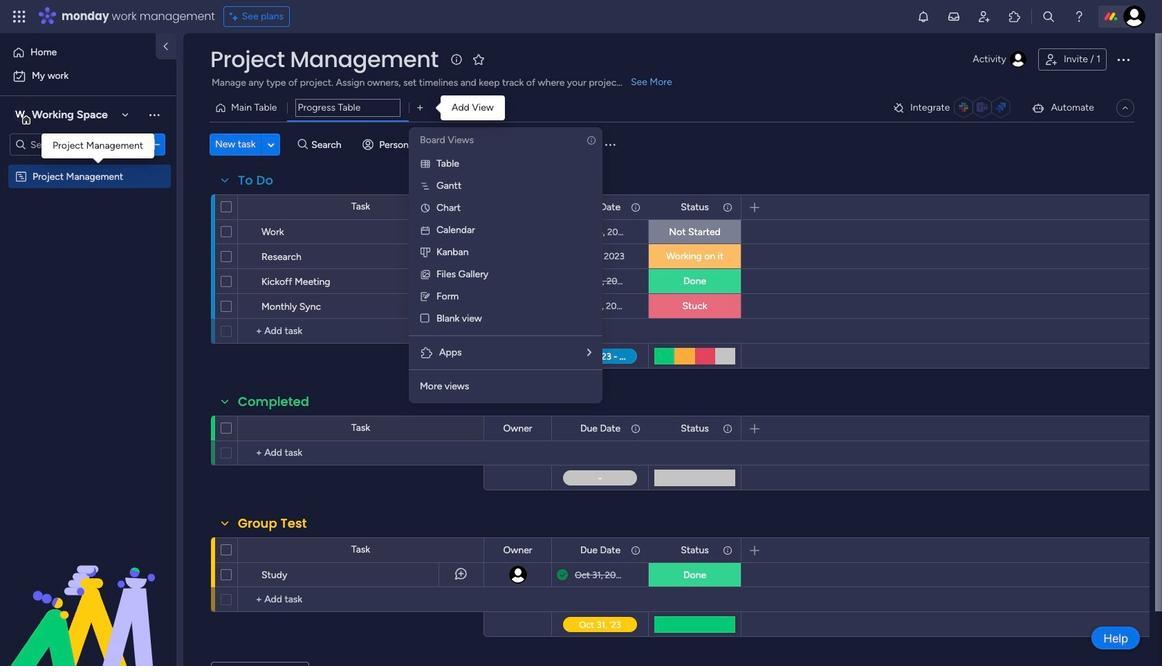 Task type: describe. For each thing, give the bounding box(es) containing it.
angle down image
[[268, 139, 274, 150]]

add to favorites image
[[472, 52, 486, 66]]

1 vertical spatial option
[[8, 65, 168, 87]]

add view image
[[417, 103, 423, 113]]

notifications image
[[917, 10, 930, 24]]

board activity image
[[1010, 51, 1027, 68]]

workspace selection element
[[13, 107, 110, 125]]

Search in workspace field
[[29, 137, 116, 153]]

lottie animation image
[[0, 526, 176, 666]]

workspace image
[[13, 107, 27, 122]]

lottie animation element
[[0, 526, 176, 666]]

2 vertical spatial option
[[0, 164, 176, 166]]

apps image
[[420, 346, 434, 360]]

collapse board header image
[[1120, 102, 1131, 113]]

2 + add task text field from the top
[[245, 445, 477, 461]]

list arrow image
[[587, 348, 591, 358]]

arrow down image
[[470, 136, 487, 153]]

bob builder image
[[1123, 6, 1146, 28]]

see plans image
[[229, 9, 242, 24]]

v2 done deadline image
[[557, 568, 568, 581]]



Task type: locate. For each thing, give the bounding box(es) containing it.
v2 search image
[[298, 137, 308, 152]]

None field
[[207, 45, 442, 74], [296, 99, 401, 117], [235, 172, 277, 190], [577, 200, 624, 215], [677, 200, 712, 215], [235, 393, 313, 411], [500, 421, 536, 436], [577, 421, 624, 436], [677, 421, 712, 436], [235, 515, 310, 533], [500, 543, 536, 558], [577, 543, 624, 558], [677, 543, 712, 558], [207, 45, 442, 74], [296, 99, 401, 117], [235, 172, 277, 190], [577, 200, 624, 215], [677, 200, 712, 215], [235, 393, 313, 411], [500, 421, 536, 436], [577, 421, 624, 436], [677, 421, 712, 436], [235, 515, 310, 533], [500, 543, 536, 558], [577, 543, 624, 558], [677, 543, 712, 558]]

options image
[[1115, 51, 1132, 68]]

0 vertical spatial + add task text field
[[245, 323, 477, 340]]

3 + add task text field from the top
[[245, 591, 477, 608]]

monday marketplace image
[[1008, 10, 1022, 24]]

+ Add task text field
[[245, 323, 477, 340], [245, 445, 477, 461], [245, 591, 477, 608]]

help image
[[1072, 10, 1086, 24]]

invite members image
[[977, 10, 991, 24]]

workspace options image
[[147, 108, 161, 122]]

1 vertical spatial + add task text field
[[245, 445, 477, 461]]

0 vertical spatial option
[[8, 42, 147, 64]]

Search field
[[308, 135, 349, 154]]

select product image
[[12, 10, 26, 24]]

list box
[[0, 162, 176, 375]]

update feed image
[[947, 10, 961, 24]]

2 vertical spatial + add task text field
[[245, 591, 477, 608]]

column information image
[[630, 423, 641, 434]]

menu image
[[603, 138, 617, 151]]

column information image
[[630, 202, 641, 213], [722, 202, 733, 213], [722, 423, 733, 434], [630, 545, 641, 556], [722, 545, 733, 556]]

show board description image
[[448, 53, 465, 66]]

1 + add task text field from the top
[[245, 323, 477, 340]]

search everything image
[[1042, 10, 1056, 24]]

options image
[[147, 138, 161, 151], [192, 214, 203, 249], [192, 239, 203, 274], [192, 264, 203, 298], [192, 289, 203, 323], [192, 557, 203, 592]]

option
[[8, 42, 147, 64], [8, 65, 168, 87], [0, 164, 176, 166]]



Task type: vqa. For each thing, say whether or not it's contained in the screenshot.
Bob Builder icon
yes



